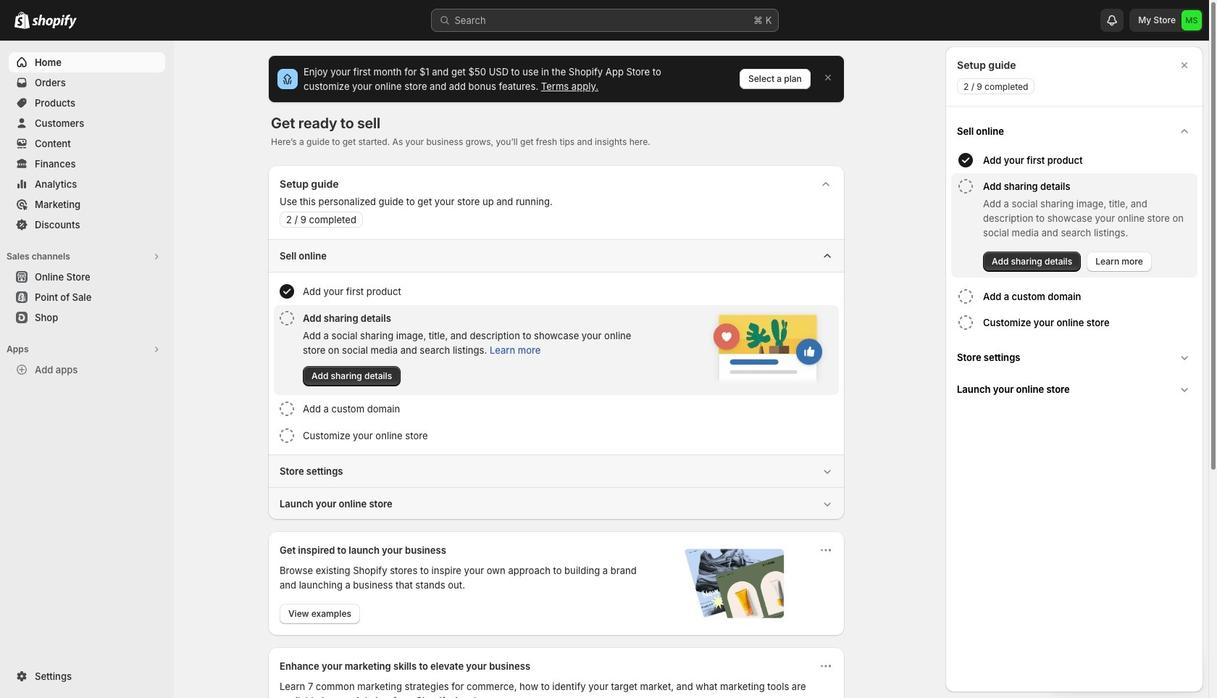 Task type: describe. For each thing, give the bounding box(es) containing it.
1 horizontal spatial mark add sharing details as done image
[[958, 178, 975, 195]]

add sharing details group
[[274, 305, 840, 395]]

my store image
[[1182, 10, 1203, 30]]

mark add sharing details as done image inside the add sharing details group
[[280, 311, 294, 326]]

customize your online store group
[[274, 423, 840, 449]]



Task type: vqa. For each thing, say whether or not it's contained in the screenshot.
24, in the Oct 25, 08:00 PM Oct 24, 08:00 PM
no



Task type: locate. For each thing, give the bounding box(es) containing it.
shopify image
[[32, 14, 77, 29]]

mark customize your online store as done image inside the customize your online store group
[[280, 428, 294, 443]]

add a custom domain group
[[274, 396, 840, 422]]

mark customize your online store as done image
[[958, 314, 975, 331], [280, 428, 294, 443]]

mark customize your online store as done image for mark add a custom domain as done image on the right of the page
[[958, 314, 975, 331]]

add your first product group
[[274, 278, 840, 304]]

1 horizontal spatial mark customize your online store as done image
[[958, 314, 975, 331]]

mark add a custom domain as done image
[[280, 402, 294, 416]]

guide categories group
[[268, 239, 845, 520]]

setup guide region
[[268, 165, 845, 520]]

mark add a custom domain as done image
[[958, 288, 975, 305]]

mark customize your online store as done image for mark add a custom domain as done icon
[[280, 428, 294, 443]]

0 vertical spatial mark customize your online store as done image
[[958, 314, 975, 331]]

1 vertical spatial mark customize your online store as done image
[[280, 428, 294, 443]]

0 horizontal spatial mark customize your online store as done image
[[280, 428, 294, 443]]

shopify image
[[14, 12, 30, 29]]

dialog
[[946, 46, 1204, 692]]

mark add your first product as not done image
[[280, 284, 294, 299]]

sell online group
[[268, 239, 845, 455]]

0 horizontal spatial mark add sharing details as done image
[[280, 311, 294, 326]]

1 vertical spatial mark add sharing details as done image
[[280, 311, 294, 326]]

mark add sharing details as done image
[[958, 178, 975, 195], [280, 311, 294, 326]]

mark customize your online store as done image down mark add a custom domain as done image on the right of the page
[[958, 314, 975, 331]]

mark customize your online store as done image down mark add a custom domain as done icon
[[280, 428, 294, 443]]

0 vertical spatial mark add sharing details as done image
[[958, 178, 975, 195]]



